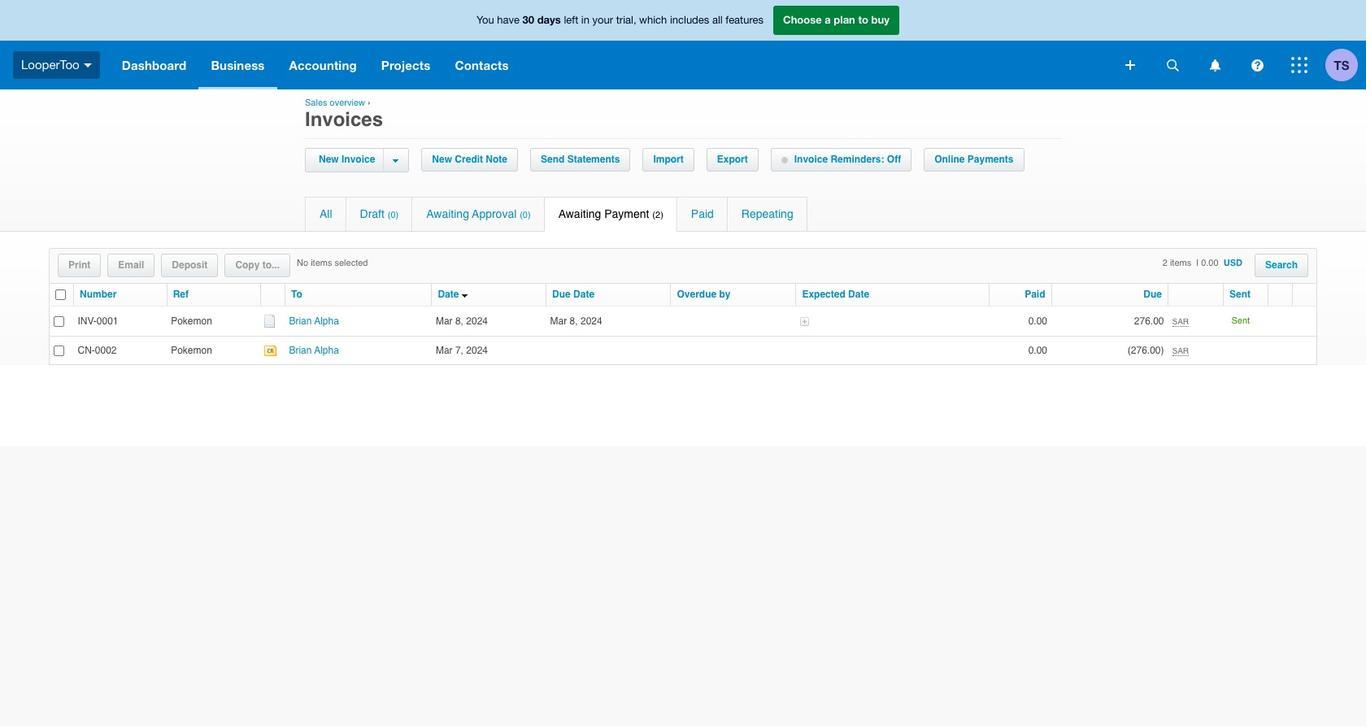 Task type: locate. For each thing, give the bounding box(es) containing it.
accounting
[[289, 58, 357, 72]]

sales overview link
[[305, 98, 365, 108]]

1 vertical spatial brian
[[289, 345, 312, 356]]

2 brian alpha from the top
[[289, 345, 339, 356]]

3 date from the left
[[848, 289, 869, 300]]

1 invoice from the left
[[342, 154, 375, 165]]

sar for 276.00
[[1172, 317, 1189, 326]]

0 vertical spatial brian
[[289, 315, 312, 327]]

alpha for mar 8, 2024
[[314, 315, 339, 327]]

due
[[552, 289, 571, 300], [1144, 289, 1162, 300]]

dashboard link
[[110, 41, 199, 89]]

1 vertical spatial alpha
[[314, 345, 339, 356]]

usd
[[1224, 258, 1243, 268]]

0 vertical spatial sar
[[1172, 317, 1189, 326]]

date inside "link"
[[848, 289, 869, 300]]

0 horizontal spatial date
[[438, 289, 459, 300]]

2024
[[466, 315, 488, 327], [581, 315, 602, 327], [466, 345, 488, 356]]

0.00
[[1029, 315, 1048, 327], [1029, 345, 1048, 356]]

2024 right 7,
[[466, 345, 488, 356]]

1 horizontal spatial date
[[573, 289, 595, 300]]

to link
[[291, 289, 302, 300]]

date for expected date
[[848, 289, 869, 300]]

accounting button
[[277, 41, 369, 89]]

0 vertical spatial paid link
[[677, 198, 727, 231]]

0 horizontal spatial items
[[311, 258, 332, 268]]

1 horizontal spatial invoice
[[794, 154, 828, 165]]

ts
[[1334, 57, 1350, 72]]

1 pokemon from the top
[[171, 315, 212, 327]]

pokemon
[[171, 315, 212, 327], [171, 345, 212, 356]]

awaiting payment (2)
[[558, 207, 664, 220]]

invoice down invoices
[[342, 154, 375, 165]]

1 vertical spatial sent
[[1232, 316, 1250, 326]]

1 brian from the top
[[289, 315, 312, 327]]

online payments
[[935, 154, 1014, 165]]

2024 up mar 7, 2024
[[466, 315, 488, 327]]

sar right (276.00)
[[1172, 346, 1189, 356]]

1 items from the left
[[311, 258, 332, 268]]

alpha for mar 7, 2024
[[314, 345, 339, 356]]

due date link
[[552, 289, 595, 300]]

0 vertical spatial pokemon
[[171, 315, 212, 327]]

in
[[581, 14, 590, 26]]

2 items from the left
[[1170, 258, 1192, 268]]

awaiting for awaiting payment
[[558, 207, 601, 220]]

2 brian alpha link from the top
[[289, 345, 339, 356]]

banner containing ts
[[0, 0, 1366, 89]]

0 horizontal spatial new
[[319, 154, 339, 165]]

sent down sent link
[[1232, 316, 1250, 326]]

0.00 for (276.00)
[[1029, 345, 1048, 356]]

1 brian alpha from the top
[[289, 315, 339, 327]]

0 vertical spatial alpha
[[314, 315, 339, 327]]

awaiting left payment
[[558, 207, 601, 220]]

business
[[211, 58, 265, 72]]

approval
[[472, 207, 517, 220]]

alpha
[[314, 315, 339, 327], [314, 345, 339, 356]]

date
[[438, 289, 459, 300], [573, 289, 595, 300], [848, 289, 869, 300]]

1 vertical spatial 0.00
[[1029, 345, 1048, 356]]

0 horizontal spatial paid link
[[677, 198, 727, 231]]

which
[[639, 14, 667, 26]]

0 vertical spatial brian alpha link
[[289, 315, 339, 327]]

1 horizontal spatial new
[[432, 154, 452, 165]]

items right 2
[[1170, 258, 1192, 268]]

date link
[[438, 289, 459, 300]]

sar inside 276.00 sar
[[1172, 317, 1189, 326]]

None checkbox
[[55, 290, 66, 300]]

1 horizontal spatial mar 8, 2024
[[550, 315, 608, 327]]

brian for mar 7, 2024
[[289, 345, 312, 356]]

invoice left reminders:
[[794, 154, 828, 165]]

sar inside (276.00) sar
[[1172, 346, 1189, 356]]

1 sar from the top
[[1172, 317, 1189, 326]]

2 items                          | 0.00 usd
[[1163, 258, 1243, 268]]

1 vertical spatial paid
[[1025, 289, 1045, 300]]

1 vertical spatial pokemon
[[171, 345, 212, 356]]

1 brian alpha link from the top
[[289, 315, 339, 327]]

awaiting
[[426, 207, 469, 220], [558, 207, 601, 220]]

2 awaiting from the left
[[558, 207, 601, 220]]

all
[[712, 14, 723, 26]]

svg image
[[1210, 59, 1220, 71], [1251, 59, 1263, 71], [1126, 60, 1135, 70], [84, 63, 92, 67]]

2 alpha from the top
[[314, 345, 339, 356]]

inv-
[[78, 315, 97, 327]]

items right no
[[311, 258, 332, 268]]

(276.00) sar
[[1128, 345, 1189, 356]]

invoices
[[305, 108, 383, 131]]

2 mar 8, 2024 from the left
[[550, 315, 608, 327]]

choose a plan to buy
[[783, 13, 890, 26]]

276.00
[[1134, 315, 1164, 327]]

online
[[935, 154, 965, 165]]

ts button
[[1326, 41, 1366, 89]]

online payments link
[[925, 149, 1024, 171]]

svg image
[[1292, 57, 1308, 73], [1167, 59, 1179, 71]]

2 date from the left
[[573, 289, 595, 300]]

2 8, from the left
[[570, 315, 578, 327]]

0 horizontal spatial invoice
[[342, 154, 375, 165]]

1 vertical spatial brian alpha
[[289, 345, 339, 356]]

reminders:
[[831, 154, 884, 165]]

0 vertical spatial brian alpha
[[289, 315, 339, 327]]

2 invoice from the left
[[794, 154, 828, 165]]

1 horizontal spatial due
[[1144, 289, 1162, 300]]

1 mar 8, 2024 from the left
[[436, 315, 488, 327]]

2 new from the left
[[432, 154, 452, 165]]

2 pokemon from the top
[[171, 345, 212, 356]]

deposit
[[172, 259, 208, 271]]

search link
[[1256, 255, 1308, 277]]

0 horizontal spatial awaiting
[[426, 207, 469, 220]]

mar 8, 2024 down due date link
[[550, 315, 608, 327]]

overdue
[[677, 289, 717, 300]]

business button
[[199, 41, 277, 89]]

email
[[118, 259, 144, 271]]

search
[[1265, 259, 1298, 271]]

sar right 276.00 at the top of the page
[[1172, 317, 1189, 326]]

1 awaiting from the left
[[426, 207, 469, 220]]

2 (0) from the left
[[520, 210, 531, 220]]

projects button
[[369, 41, 443, 89]]

2 sar from the top
[[1172, 346, 1189, 356]]

paid link
[[677, 198, 727, 231], [1025, 289, 1045, 300]]

1 alpha from the top
[[314, 315, 339, 327]]

expected
[[802, 289, 846, 300]]

print
[[68, 259, 91, 271]]

awaiting left approval
[[426, 207, 469, 220]]

2 due from the left
[[1144, 289, 1162, 300]]

1 vertical spatial brian alpha link
[[289, 345, 339, 356]]

(0) right approval
[[520, 210, 531, 220]]

brian alpha link for mar 7, 2024
[[289, 345, 339, 356]]

2 brian from the top
[[289, 345, 312, 356]]

paid
[[691, 207, 714, 220], [1025, 289, 1045, 300]]

features
[[726, 14, 764, 26]]

banner
[[0, 0, 1366, 89]]

mar left 7,
[[436, 345, 453, 356]]

1 0.00 from the top
[[1029, 315, 1048, 327]]

have
[[497, 14, 520, 26]]

None checkbox
[[54, 316, 64, 327], [54, 345, 64, 356], [54, 316, 64, 327], [54, 345, 64, 356]]

overdue by link
[[677, 289, 731, 300]]

2 horizontal spatial date
[[848, 289, 869, 300]]

1 horizontal spatial 8,
[[570, 315, 578, 327]]

1 new from the left
[[319, 154, 339, 165]]

0 horizontal spatial mar 8, 2024
[[436, 315, 488, 327]]

1 horizontal spatial items
[[1170, 258, 1192, 268]]

export link
[[707, 149, 758, 171]]

plan
[[834, 13, 855, 26]]

new down invoices
[[319, 154, 339, 165]]

0 horizontal spatial due
[[552, 289, 571, 300]]

276.00 sar
[[1134, 315, 1189, 327]]

mar 8, 2024 up mar 7, 2024
[[436, 315, 488, 327]]

1 vertical spatial paid link
[[1025, 289, 1045, 300]]

1 due from the left
[[552, 289, 571, 300]]

0 vertical spatial paid
[[691, 207, 714, 220]]

sent
[[1230, 289, 1251, 300], [1232, 316, 1250, 326]]

1 horizontal spatial (0)
[[520, 210, 531, 220]]

copy to...
[[235, 259, 280, 271]]

projects
[[381, 58, 431, 72]]

mar down date link
[[436, 315, 453, 327]]

sent down usd link
[[1230, 289, 1251, 300]]

0 horizontal spatial 8,
[[455, 315, 464, 327]]

items
[[311, 258, 332, 268], [1170, 258, 1192, 268]]

new left credit
[[432, 154, 452, 165]]

awaiting for awaiting approval
[[426, 207, 469, 220]]

0001
[[97, 315, 118, 327]]

expected date link
[[802, 289, 869, 300]]

brian for mar 8, 2024
[[289, 315, 312, 327]]

1 horizontal spatial awaiting
[[558, 207, 601, 220]]

8, down date link
[[455, 315, 464, 327]]

0 horizontal spatial (0)
[[388, 210, 399, 220]]

number link
[[80, 289, 117, 300]]

0 vertical spatial 0.00
[[1029, 315, 1048, 327]]

to
[[291, 289, 302, 300]]

1 vertical spatial sar
[[1172, 346, 1189, 356]]

0 vertical spatial sent
[[1230, 289, 1251, 300]]

print link
[[59, 255, 100, 277]]

1 (0) from the left
[[388, 210, 399, 220]]

2 0.00 from the top
[[1029, 345, 1048, 356]]

by
[[719, 289, 731, 300]]

cn-0002
[[78, 345, 117, 356]]

1 horizontal spatial paid link
[[1025, 289, 1045, 300]]

8, down due date link
[[570, 315, 578, 327]]

mar
[[436, 315, 453, 327], [550, 315, 567, 327], [436, 345, 453, 356]]

(0) right draft
[[388, 210, 399, 220]]

number
[[80, 289, 117, 300]]

brian
[[289, 315, 312, 327], [289, 345, 312, 356]]

›
[[368, 98, 371, 108]]

no
[[297, 258, 308, 268]]



Task type: describe. For each thing, give the bounding box(es) containing it.
ref link
[[173, 289, 189, 300]]

0002
[[95, 345, 117, 356]]

1 date from the left
[[438, 289, 459, 300]]

0 horizontal spatial paid
[[691, 207, 714, 220]]

due date
[[552, 289, 595, 300]]

mar down due date link
[[550, 315, 567, 327]]

payments
[[968, 154, 1014, 165]]

draft
[[360, 207, 385, 220]]

contacts
[[455, 58, 509, 72]]

send
[[541, 154, 565, 165]]

statements
[[567, 154, 620, 165]]

buy
[[872, 13, 890, 26]]

pokemon for cn-0002
[[171, 345, 212, 356]]

30
[[523, 13, 534, 26]]

overdue by
[[677, 289, 731, 300]]

due for due "link"
[[1144, 289, 1162, 300]]

invoice reminders:                                  off
[[794, 154, 901, 165]]

repeating link
[[728, 198, 807, 231]]

all link
[[306, 198, 345, 231]]

usd link
[[1224, 258, 1243, 268]]

left
[[564, 14, 578, 26]]

loopertoo button
[[0, 41, 110, 89]]

draft (0)
[[360, 207, 399, 220]]

payment
[[604, 207, 649, 220]]

brian alpha for mar 8, 2024
[[289, 315, 339, 327]]

(0) inside draft (0)
[[388, 210, 399, 220]]

date for due date
[[573, 289, 595, 300]]

copy
[[235, 259, 260, 271]]

(2)
[[653, 210, 664, 220]]

you have 30 days left in your trial, which includes all features
[[477, 13, 764, 26]]

trial,
[[616, 14, 636, 26]]

loopertoo
[[21, 58, 79, 71]]

selected
[[335, 258, 368, 268]]

send statements link
[[531, 149, 630, 171]]

overview
[[330, 98, 365, 108]]

items for 2
[[1170, 258, 1192, 268]]

off
[[887, 154, 901, 165]]

2024 for inv-0001
[[466, 315, 488, 327]]

new for new invoice
[[319, 154, 339, 165]]

inv-0001
[[78, 315, 118, 327]]

1 horizontal spatial paid
[[1025, 289, 1045, 300]]

ref
[[173, 289, 189, 300]]

new credit note link
[[422, 149, 517, 171]]

send statements
[[541, 154, 620, 165]]

0 horizontal spatial svg image
[[1167, 59, 1179, 71]]

expected date
[[802, 289, 869, 300]]

your
[[593, 14, 613, 26]]

1 8, from the left
[[455, 315, 464, 327]]

includes
[[670, 14, 709, 26]]

note
[[486, 154, 508, 165]]

you
[[477, 14, 494, 26]]

copy to... link
[[226, 255, 290, 277]]

0.00 for 276.00
[[1029, 315, 1048, 327]]

new credit note
[[432, 154, 508, 165]]

to
[[858, 13, 869, 26]]

to...
[[262, 259, 280, 271]]

(276.00)
[[1128, 345, 1164, 356]]

all
[[320, 207, 332, 220]]

choose
[[783, 13, 822, 26]]

(0) inside awaiting approval (0)
[[520, 210, 531, 220]]

due for due date
[[552, 289, 571, 300]]

new invoice
[[319, 154, 375, 165]]

mar for cn-0002
[[436, 345, 453, 356]]

1 horizontal spatial svg image
[[1292, 57, 1308, 73]]

repeating
[[742, 207, 794, 220]]

invoice reminders:                                  off link
[[772, 149, 911, 171]]

cn-
[[78, 345, 95, 356]]

contacts button
[[443, 41, 521, 89]]

pokemon for inv-0001
[[171, 315, 212, 327]]

svg image inside the loopertoo popup button
[[84, 63, 92, 67]]

export
[[717, 154, 748, 165]]

mar for inv-0001
[[436, 315, 453, 327]]

email link
[[108, 255, 154, 277]]

a
[[825, 13, 831, 26]]

import link
[[644, 149, 694, 171]]

sar for (276.00)
[[1172, 346, 1189, 356]]

awaiting approval (0)
[[426, 207, 531, 220]]

import
[[653, 154, 684, 165]]

2
[[1163, 258, 1168, 268]]

deposit link
[[162, 255, 217, 277]]

brian alpha link for mar 8, 2024
[[289, 315, 339, 327]]

brian alpha for mar 7, 2024
[[289, 345, 339, 356]]

days
[[537, 13, 561, 26]]

sales
[[305, 98, 327, 108]]

sent link
[[1230, 289, 1251, 300]]

no items selected
[[297, 258, 368, 268]]

2024 for cn-0002
[[466, 345, 488, 356]]

new for new credit note
[[432, 154, 452, 165]]

dashboard
[[122, 58, 187, 72]]

sales overview › invoices
[[305, 98, 383, 131]]

new invoice link
[[315, 149, 383, 171]]

due link
[[1144, 289, 1162, 300]]

items for no
[[311, 258, 332, 268]]

2024 down due date link
[[581, 315, 602, 327]]

credit
[[455, 154, 483, 165]]



Task type: vqa. For each thing, say whether or not it's contained in the screenshot.


